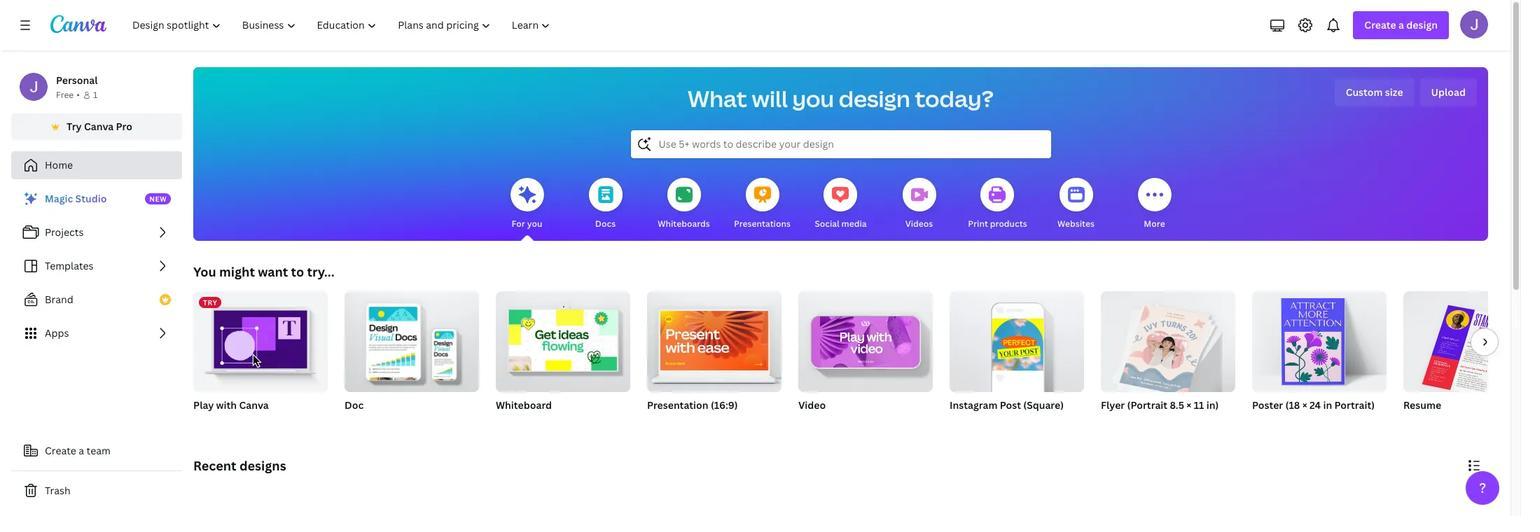 Task type: locate. For each thing, give the bounding box(es) containing it.
1 horizontal spatial you
[[793, 83, 834, 113]]

0 horizontal spatial try
[[67, 120, 82, 133]]

× for (16:9)
[[669, 417, 673, 429]]

size
[[1386, 85, 1404, 99]]

0 horizontal spatial canva
[[84, 120, 114, 133]]

list
[[11, 185, 182, 347]]

0 horizontal spatial create
[[45, 444, 76, 457]]

create left team on the bottom left
[[45, 444, 76, 457]]

for you
[[512, 218, 543, 230]]

group for whiteboard
[[496, 286, 631, 392]]

print products
[[968, 218, 1028, 230]]

1 horizontal spatial create
[[1365, 18, 1397, 32]]

canva right 'with'
[[239, 399, 269, 412]]

try canva pro button
[[11, 113, 182, 140]]

(16:9)
[[711, 399, 738, 412]]

might
[[219, 263, 255, 280]]

magic studio
[[45, 192, 107, 205]]

projects link
[[11, 219, 182, 247]]

×
[[1187, 399, 1192, 412], [1303, 399, 1308, 412], [669, 417, 673, 429]]

trash
[[45, 484, 70, 497]]

a
[[1399, 18, 1405, 32], [79, 444, 84, 457]]

design up search search box
[[839, 83, 911, 113]]

(portrait
[[1128, 399, 1168, 412]]

social media button
[[815, 168, 867, 241]]

None search field
[[631, 130, 1051, 158]]

× for (portrait
[[1187, 399, 1192, 412]]

group for poster (18 × 24 in portrait)
[[1253, 286, 1387, 392]]

products
[[990, 218, 1028, 230]]

you right will at top
[[793, 83, 834, 113]]

× left 11
[[1187, 399, 1192, 412]]

1 vertical spatial a
[[79, 444, 84, 457]]

× inside presentation (16:9) 1920 × 1080 px
[[669, 417, 673, 429]]

1 vertical spatial canva
[[239, 399, 269, 412]]

group
[[345, 286, 479, 392], [496, 286, 631, 392], [647, 286, 782, 392], [799, 286, 933, 392], [950, 286, 1085, 392], [1101, 286, 1236, 397], [1253, 286, 1387, 392], [1404, 291, 1522, 398]]

create for create a team
[[45, 444, 76, 457]]

× left 24
[[1303, 399, 1308, 412]]

0 vertical spatial try
[[67, 120, 82, 133]]

create
[[1365, 18, 1397, 32], [45, 444, 76, 457]]

home link
[[11, 151, 182, 179]]

studio
[[75, 192, 107, 205]]

× inside group
[[1303, 399, 1308, 412]]

1 horizontal spatial ×
[[1187, 399, 1192, 412]]

× inside group
[[1187, 399, 1192, 412]]

1 vertical spatial create
[[45, 444, 76, 457]]

create a design button
[[1354, 11, 1450, 39]]

apps link
[[11, 319, 182, 347]]

design inside "dropdown button"
[[1407, 18, 1438, 32]]

templates
[[45, 259, 94, 273]]

recent
[[193, 457, 237, 474]]

design
[[1407, 18, 1438, 32], [839, 83, 911, 113]]

flyer
[[1101, 399, 1125, 412]]

resume group
[[1404, 291, 1522, 430]]

1 horizontal spatial a
[[1399, 18, 1405, 32]]

0 horizontal spatial you
[[527, 218, 543, 230]]

docs
[[595, 218, 616, 230]]

try...
[[307, 263, 335, 280]]

create for create a design
[[1365, 18, 1397, 32]]

video group
[[799, 286, 933, 430]]

canva left "pro" on the top of page
[[84, 120, 114, 133]]

× right 1920
[[669, 417, 673, 429]]

0 vertical spatial a
[[1399, 18, 1405, 32]]

create up custom size
[[1365, 18, 1397, 32]]

top level navigation element
[[123, 11, 563, 39]]

videos
[[906, 218, 933, 230]]

0 horizontal spatial design
[[839, 83, 911, 113]]

1 horizontal spatial design
[[1407, 18, 1438, 32]]

instagram post (square)
[[950, 399, 1064, 412]]

canva inside button
[[84, 120, 114, 133]]

create inside create a team button
[[45, 444, 76, 457]]

new
[[149, 194, 167, 204]]

0 horizontal spatial ×
[[669, 417, 673, 429]]

custom size button
[[1335, 78, 1415, 106]]

11
[[1194, 399, 1205, 412]]

design left jacob simon image
[[1407, 18, 1438, 32]]

you might want to try...
[[193, 263, 335, 280]]

presentation (16:9) 1920 × 1080 px
[[647, 399, 738, 429]]

try down you
[[203, 298, 218, 308]]

will
[[752, 83, 788, 113]]

you right for
[[527, 218, 543, 230]]

a inside create a design "dropdown button"
[[1399, 18, 1405, 32]]

create inside create a design "dropdown button"
[[1365, 18, 1397, 32]]

whiteboard unlimited
[[496, 399, 552, 429]]

what will you design today?
[[688, 83, 994, 113]]

poster (18 × 24 in portrait)
[[1253, 399, 1375, 412]]

unlimited
[[496, 417, 536, 429]]

flyer (portrait 8.5 × 11 in)
[[1101, 399, 1219, 412]]

1 vertical spatial you
[[527, 218, 543, 230]]

group for video
[[799, 286, 933, 392]]

for you button
[[510, 168, 544, 241]]

more
[[1144, 218, 1166, 230]]

pro
[[116, 120, 132, 133]]

instagram
[[950, 399, 998, 412]]

0 vertical spatial create
[[1365, 18, 1397, 32]]

1
[[93, 89, 98, 101]]

try for try canva pro
[[67, 120, 82, 133]]

0 vertical spatial canva
[[84, 120, 114, 133]]

you
[[793, 83, 834, 113], [527, 218, 543, 230]]

0 horizontal spatial a
[[79, 444, 84, 457]]

play with canva group
[[193, 291, 328, 413]]

doc group
[[345, 286, 479, 430]]

with
[[216, 399, 237, 412]]

magic
[[45, 192, 73, 205]]

a up size
[[1399, 18, 1405, 32]]

8.5
[[1170, 399, 1185, 412]]

resume
[[1404, 399, 1442, 412]]

in
[[1324, 399, 1333, 412]]

websites button
[[1058, 168, 1095, 241]]

try inside play with canva group
[[203, 298, 218, 308]]

create a team button
[[11, 437, 182, 465]]

video
[[799, 399, 826, 412]]

1 horizontal spatial try
[[203, 298, 218, 308]]

0 vertical spatial you
[[793, 83, 834, 113]]

free
[[56, 89, 74, 101]]

2 horizontal spatial ×
[[1303, 399, 1308, 412]]

1 vertical spatial design
[[839, 83, 911, 113]]

try down •
[[67, 120, 82, 133]]

brand
[[45, 293, 73, 306]]

try for try
[[203, 298, 218, 308]]

today?
[[915, 83, 994, 113]]

0 vertical spatial design
[[1407, 18, 1438, 32]]

designs
[[240, 457, 286, 474]]

a inside create a team button
[[79, 444, 84, 457]]

apps
[[45, 326, 69, 340]]

you
[[193, 263, 216, 280]]

to
[[291, 263, 304, 280]]

1920
[[647, 417, 667, 429]]

jacob simon image
[[1461, 11, 1489, 39]]

try inside button
[[67, 120, 82, 133]]

poster (18 × 24 in portrait) group
[[1253, 286, 1387, 430]]

1 vertical spatial try
[[203, 298, 218, 308]]

a left team on the bottom left
[[79, 444, 84, 457]]

1 horizontal spatial canva
[[239, 399, 269, 412]]

presentation (16:9) group
[[647, 286, 782, 430]]



Task type: describe. For each thing, give the bounding box(es) containing it.
recent designs
[[193, 457, 286, 474]]

group for resume
[[1404, 291, 1522, 398]]

projects
[[45, 226, 84, 239]]

instagram post (square) group
[[950, 286, 1085, 430]]

doc
[[345, 399, 364, 412]]

whiteboards
[[658, 218, 710, 230]]

team
[[87, 444, 111, 457]]

list containing magic studio
[[11, 185, 182, 347]]

more button
[[1138, 168, 1172, 241]]

brand link
[[11, 286, 182, 314]]

social
[[815, 218, 840, 230]]

post
[[1000, 399, 1021, 412]]

in)
[[1207, 399, 1219, 412]]

what
[[688, 83, 748, 113]]

docs button
[[589, 168, 622, 241]]

play with canva
[[193, 399, 269, 412]]

presentations button
[[734, 168, 791, 241]]

trash link
[[11, 477, 182, 505]]

(square)
[[1024, 399, 1064, 412]]

custom
[[1346, 85, 1383, 99]]

you inside 'for you' button
[[527, 218, 543, 230]]

personal
[[56, 74, 98, 87]]

portrait)
[[1335, 399, 1375, 412]]

print products button
[[968, 168, 1028, 241]]

whiteboards button
[[658, 168, 710, 241]]

try canva pro
[[67, 120, 132, 133]]

want
[[258, 263, 288, 280]]

create a team
[[45, 444, 111, 457]]

play
[[193, 399, 214, 412]]

videos button
[[903, 168, 936, 241]]

canva inside group
[[239, 399, 269, 412]]

group for presentation (16:9)
[[647, 286, 782, 392]]

upload
[[1432, 85, 1466, 99]]

px
[[699, 417, 708, 429]]

group for flyer (portrait 8.5 × 11 in)
[[1101, 286, 1236, 397]]

whiteboard
[[496, 399, 552, 412]]

Search search field
[[659, 131, 1023, 158]]

a for design
[[1399, 18, 1405, 32]]

1080
[[676, 417, 697, 429]]

•
[[77, 89, 80, 101]]

social media
[[815, 218, 867, 230]]

for
[[512, 218, 525, 230]]

flyer (portrait 8.5 × 11 in) group
[[1101, 286, 1236, 430]]

group for instagram post (square)
[[950, 286, 1085, 392]]

presentation
[[647, 399, 709, 412]]

home
[[45, 158, 73, 172]]

a for team
[[79, 444, 84, 457]]

24
[[1310, 399, 1321, 412]]

presentations
[[734, 218, 791, 230]]

create a design
[[1365, 18, 1438, 32]]

websites
[[1058, 218, 1095, 230]]

templates link
[[11, 252, 182, 280]]

whiteboard group
[[496, 286, 631, 430]]

print
[[968, 218, 988, 230]]

media
[[842, 218, 867, 230]]

upload button
[[1420, 78, 1478, 106]]

(18
[[1286, 399, 1301, 412]]

free •
[[56, 89, 80, 101]]

custom size
[[1346, 85, 1404, 99]]

poster
[[1253, 399, 1284, 412]]



Task type: vqa. For each thing, say whether or not it's contained in the screenshot.
the Pro
yes



